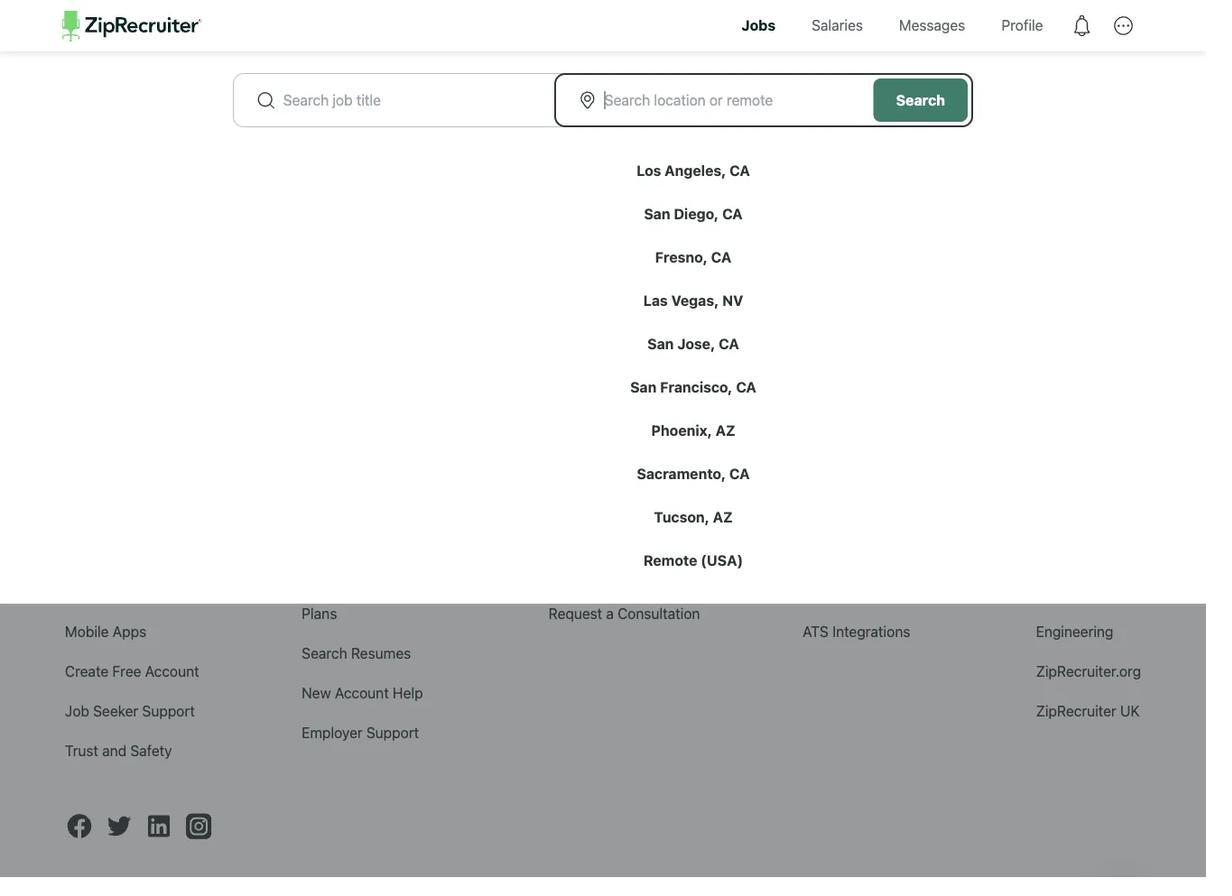 Task type: describe. For each thing, give the bounding box(es) containing it.
create free account
[[65, 663, 199, 680]]

messages
[[899, 17, 966, 34]]

remote
[[644, 552, 697, 569]]

ats integrations
[[803, 623, 911, 640]]

san jose, ca
[[648, 335, 739, 352]]

mobile apps
[[65, 623, 146, 640]]

job seeker support
[[65, 703, 195, 720]]

consultation
[[618, 605, 700, 622]]

help
[[393, 684, 423, 702]]

trust
[[65, 742, 98, 759]]

new account help
[[302, 684, 423, 702]]

profile
[[1002, 17, 1043, 34]]

phoenix, az
[[651, 422, 736, 439]]

job seeker support link
[[65, 703, 195, 720]]

you
[[677, 272, 701, 289]]

Search location or remote field
[[605, 89, 852, 111]]

now
[[467, 272, 494, 289]]

engineering link
[[1036, 623, 1114, 640]]

0 vertical spatial a
[[431, 272, 439, 289]]

los
[[637, 162, 661, 179]]

linkedin image
[[144, 812, 173, 841]]

free
[[112, 663, 141, 680]]

ca for diego,
[[722, 205, 743, 222]]

az for phoenix, az
[[716, 422, 736, 439]]

salaries
[[812, 17, 863, 34]]

vegas,
[[671, 292, 719, 309]]

businesses
[[549, 400, 645, 422]]

las
[[644, 292, 668, 309]]

ca for francisco,
[[736, 379, 757, 396]]

job
[[65, 703, 89, 720]]

trust and safety
[[65, 742, 172, 759]]

remote (usa)
[[644, 552, 743, 569]]

mobile apps link
[[65, 623, 146, 640]]

finding
[[628, 272, 673, 289]]

san diego, ca
[[644, 205, 743, 222]]

1 vertical spatial account
[[335, 684, 389, 702]]

1 vertical spatial a
[[606, 605, 614, 622]]

seeker
[[93, 703, 138, 720]]

search resumes link
[[302, 645, 411, 662]]

phoenix,
[[651, 422, 712, 439]]

customer stories
[[549, 526, 662, 543]]

tucson, az
[[654, 509, 733, 526]]

nv
[[722, 292, 743, 309]]

ziprecruiter image
[[62, 11, 202, 42]]

we
[[526, 272, 544, 289]]

search for search resumes
[[302, 645, 347, 662]]

los angeles, ca
[[637, 162, 750, 179]]

on
[[608, 272, 625, 289]]

enterprise
[[549, 379, 637, 400]]

search for search for a job now and we will work on finding you more suggested jobs!
[[360, 272, 406, 289]]

safety
[[130, 742, 172, 759]]

work
[[573, 272, 604, 289]]

more
[[705, 272, 738, 289]]

ziprecruiter.org
[[1036, 663, 1141, 680]]

jobs link
[[728, 0, 789, 51]]

resumes
[[351, 645, 411, 662]]

instagram image
[[184, 812, 213, 841]]

0 horizontal spatial support
[[142, 703, 195, 720]]

0 vertical spatial account
[[145, 663, 199, 680]]

facebook image
[[65, 812, 94, 841]]

request a consultation link
[[549, 605, 700, 622]]

new account help link
[[302, 684, 423, 702]]



Task type: locate. For each thing, give the bounding box(es) containing it.
az right the tucson,
[[713, 509, 733, 526]]

ca for jose,
[[719, 335, 739, 352]]

tucson,
[[654, 509, 710, 526]]

fresno,
[[655, 249, 708, 266]]

search resumes
[[302, 645, 411, 662]]

1 horizontal spatial search
[[360, 272, 406, 289]]

0 vertical spatial az
[[716, 422, 736, 439]]

2 vertical spatial san
[[630, 379, 657, 396]]

list box containing los angeles, ca
[[0, 127, 1206, 604]]

ats
[[803, 623, 829, 640]]

create free account link
[[65, 663, 199, 680]]

new
[[302, 684, 331, 702]]

san
[[644, 205, 670, 222], [648, 335, 674, 352], [630, 379, 657, 396]]

support
[[142, 703, 195, 720], [366, 724, 419, 741]]

engineering
[[1036, 623, 1114, 640]]

san up 'businesses'
[[630, 379, 657, 396]]

ca right francisco, at the right top of the page
[[736, 379, 757, 396]]

1 vertical spatial az
[[713, 509, 733, 526]]

1 vertical spatial and
[[102, 742, 127, 759]]

stories
[[616, 526, 662, 543]]

ca right sacramento, on the right
[[730, 465, 750, 482]]

search down plans link
[[302, 645, 347, 662]]

ziprecruiter
[[1036, 703, 1117, 720]]

search inside button
[[896, 91, 945, 109]]

and
[[497, 272, 522, 289], [102, 742, 127, 759]]

ca right diego,
[[722, 205, 743, 222]]

jobs
[[742, 17, 776, 34]]

0 horizontal spatial and
[[102, 742, 127, 759]]

2 vertical spatial search
[[302, 645, 347, 662]]

(usa)
[[701, 552, 743, 569]]

san for san diego, ca
[[644, 205, 670, 222]]

profile link
[[988, 0, 1057, 51]]

suggested
[[742, 272, 811, 289]]

a right for
[[431, 272, 439, 289]]

create
[[65, 663, 109, 680]]

angeles,
[[665, 162, 726, 179]]

support down the "help"
[[366, 724, 419, 741]]

for
[[409, 272, 427, 289]]

san for san jose, ca
[[648, 335, 674, 352]]

ca up more
[[711, 249, 732, 266]]

plans
[[302, 605, 337, 622]]

uk
[[1121, 703, 1140, 720]]

sacramento, ca
[[637, 465, 750, 482]]

enterprise businesses
[[549, 379, 645, 422]]

mobile
[[65, 623, 109, 640]]

0 horizontal spatial account
[[145, 663, 199, 680]]

will
[[548, 272, 569, 289]]

1 horizontal spatial account
[[335, 684, 389, 702]]

1 vertical spatial san
[[648, 335, 674, 352]]

san left jose,
[[648, 335, 674, 352]]

1 vertical spatial support
[[366, 724, 419, 741]]

a
[[431, 272, 439, 289], [606, 605, 614, 622]]

az
[[716, 422, 736, 439], [713, 509, 733, 526]]

1 horizontal spatial a
[[606, 605, 614, 622]]

plans link
[[302, 605, 337, 622]]

ziprecruiter uk
[[1036, 703, 1140, 720]]

account up employer support link
[[335, 684, 389, 702]]

1 vertical spatial search
[[360, 272, 406, 289]]

search for search
[[896, 91, 945, 109]]

and right trust
[[102, 742, 127, 759]]

ziprecruiter uk link
[[1036, 703, 1140, 720]]

1 horizontal spatial and
[[497, 272, 522, 289]]

integrations
[[833, 623, 911, 640]]

trust and safety link
[[65, 742, 172, 759]]

san francisco, ca
[[630, 379, 757, 396]]

employer support link
[[302, 724, 419, 741]]

0 vertical spatial support
[[142, 703, 195, 720]]

employer
[[302, 724, 363, 741]]

and left we
[[497, 272, 522, 289]]

0 vertical spatial san
[[644, 205, 670, 222]]

ca
[[730, 162, 750, 179], [722, 205, 743, 222], [711, 249, 732, 266], [719, 335, 739, 352], [736, 379, 757, 396], [730, 465, 750, 482]]

ziprecruiter.org link
[[1036, 663, 1141, 680]]

list box
[[0, 127, 1206, 604]]

search down messages link
[[896, 91, 945, 109]]

account right free
[[145, 663, 199, 680]]

0 horizontal spatial search
[[302, 645, 347, 662]]

job
[[443, 272, 463, 289]]

request a consultation
[[549, 605, 700, 622]]

account
[[145, 663, 199, 680], [335, 684, 389, 702]]

francisco,
[[660, 379, 733, 396]]

sacramento,
[[637, 465, 726, 482]]

customer
[[549, 526, 613, 543]]

san left diego,
[[644, 205, 670, 222]]

0 vertical spatial search
[[896, 91, 945, 109]]

az right phoenix,
[[716, 422, 736, 439]]

las vegas, nv
[[644, 292, 743, 309]]

jose,
[[677, 335, 715, 352]]

ca right jose,
[[719, 335, 739, 352]]

2 horizontal spatial search
[[896, 91, 945, 109]]

1 horizontal spatial support
[[366, 724, 419, 741]]

ca for angeles,
[[730, 162, 750, 179]]

a right request
[[606, 605, 614, 622]]

az for tucson, az
[[713, 509, 733, 526]]

support up safety
[[142, 703, 195, 720]]

search for a job now and we will work on finding you more suggested jobs!
[[360, 272, 846, 289]]

Search job title field
[[283, 89, 530, 111]]

search left for
[[360, 272, 406, 289]]

ats integrations link
[[803, 623, 911, 640]]

san for san francisco, ca
[[630, 379, 657, 396]]

diego,
[[674, 205, 719, 222]]

apps
[[113, 623, 146, 640]]

0 horizontal spatial a
[[431, 272, 439, 289]]

employer support
[[302, 724, 419, 741]]

jobs!
[[815, 272, 846, 289]]

search button
[[874, 78, 968, 122]]

fresno, ca
[[655, 249, 732, 266]]

ca right angeles,
[[730, 162, 750, 179]]

salaries link
[[798, 0, 877, 51]]

twitter image
[[105, 812, 134, 841]]

messages link
[[886, 0, 979, 51]]

0 vertical spatial and
[[497, 272, 522, 289]]

request
[[549, 605, 602, 622]]

search
[[896, 91, 945, 109], [360, 272, 406, 289], [302, 645, 347, 662]]



Task type: vqa. For each thing, say whether or not it's contained in the screenshot.
SPED Teacher - NSY - Carpinteria, CA element Save job for later icon
no



